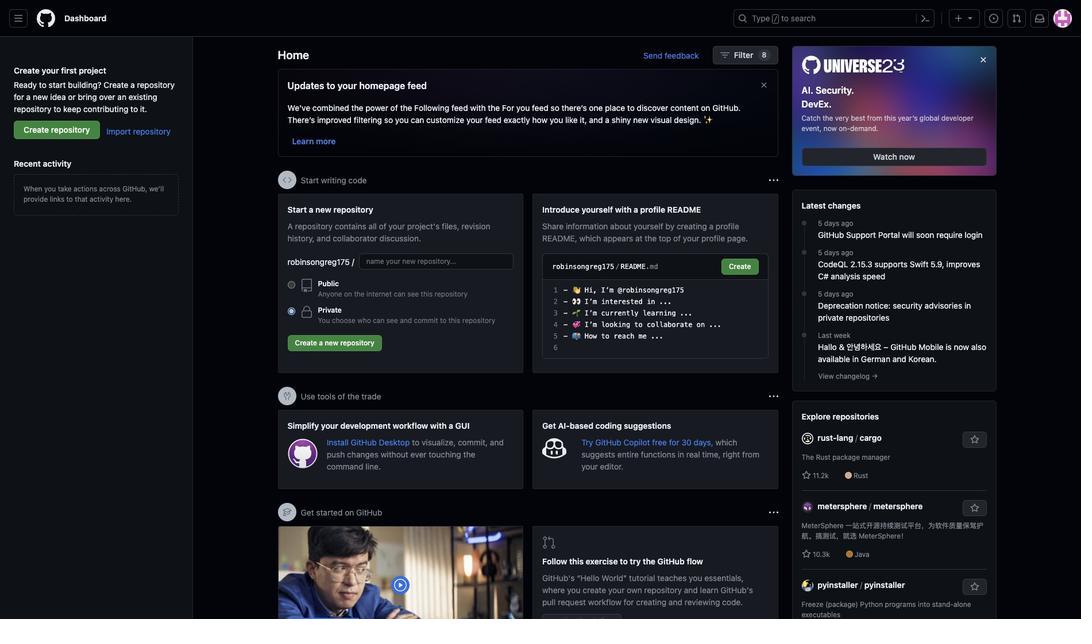 Task type: describe. For each thing, give the bounding box(es) containing it.
page.
[[728, 233, 749, 243]]

which inside share information about yourself by creating a profile readme, which appears at the top of your profile page.
[[580, 233, 602, 243]]

create your first project ready to start building? create a repository for a new idea or bring over an existing repository to keep contributing to it.
[[14, 66, 175, 114]]

... right the me
[[651, 332, 664, 340]]

close image
[[979, 55, 988, 64]]

design.
[[674, 115, 702, 125]]

a down ready
[[26, 92, 31, 102]]

📫
[[572, 332, 581, 340]]

share
[[543, 221, 564, 231]]

5 inside 1 - 👋 hi, i'm @robinsongreg175 2 - 👀 i'm interested in ... 3 - 🌱 i'm currently learning ... 4 - 💞️ i'm looking to collaborate on ... 5 - 📫 how to reach me ... 6
[[554, 332, 558, 340]]

an
[[117, 92, 126, 102]]

see inside private you choose who can see and commit to this repository
[[387, 316, 398, 325]]

repository down ready
[[14, 104, 51, 114]]

flow
[[687, 556, 704, 566]]

visual
[[651, 115, 672, 125]]

i'm right hi,
[[602, 286, 614, 294]]

learn more
[[292, 136, 336, 146]]

demand.
[[851, 124, 879, 133]]

from inside "which suggests entire functions in real time, right from your editor."
[[743, 450, 760, 459]]

2 vertical spatial profile
[[702, 233, 726, 243]]

information
[[566, 221, 608, 231]]

over
[[99, 92, 115, 102]]

repository inside button
[[341, 339, 375, 347]]

... right collaborate
[[710, 321, 722, 329]]

latest changes
[[802, 200, 861, 210]]

which suggests entire functions in real time, right from your editor.
[[582, 437, 760, 471]]

a repository contains all of your project's files, revision history, and collaborator discussion.
[[288, 221, 491, 243]]

for inside github's "hello world" tutorial teaches you essentials, where you create your own repository and learn github's pull request workflow for creating and reviewing code.
[[624, 597, 634, 607]]

you up request
[[567, 585, 581, 595]]

shiny
[[612, 115, 631, 125]]

5 - from the top
[[564, 332, 568, 340]]

tools image
[[283, 391, 292, 401]]

simplify
[[288, 421, 319, 431]]

of right tools
[[338, 391, 345, 401]]

your up combined
[[338, 80, 357, 91]]

repository inside private you choose who can see and commit to this repository
[[463, 316, 496, 325]]

commit
[[414, 316, 438, 325]]

about
[[611, 221, 632, 231]]

best
[[852, 114, 866, 122]]

your up install
[[321, 421, 339, 431]]

to left start
[[39, 80, 46, 90]]

watch now link
[[802, 147, 987, 166]]

/ for robinsongreg175 /
[[352, 257, 355, 266]]

what is github? image
[[279, 527, 523, 619]]

all
[[369, 221, 377, 231]]

... up collaborate
[[680, 309, 693, 317]]

reach
[[614, 332, 635, 340]]

on right started
[[345, 507, 354, 517]]

latest
[[802, 200, 826, 210]]

new inside we've combined the power of the following feed with the for you feed so there's one place to discover content on github. there's improved filtering so you can customize your feed exactly how you like it, and a shiny new visual design. ✨
[[634, 115, 649, 125]]

@rust-lang profile image
[[802, 433, 814, 444]]

it,
[[580, 115, 587, 125]]

creating inside github's "hello world" tutorial teaches you essentials, where you create your own repository and learn github's pull request workflow for creating and reviewing code.
[[637, 597, 667, 607]]

a inside button
[[319, 339, 323, 347]]

1
[[554, 286, 558, 294]]

5.9,
[[931, 259, 945, 269]]

3 - from the top
[[564, 309, 568, 317]]

combined
[[313, 103, 349, 113]]

you
[[318, 316, 330, 325]]

workflow inside github's "hello world" tutorial teaches you essentials, where you create your own repository and learn github's pull request workflow for creating and reviewing code.
[[589, 597, 622, 607]]

on-
[[839, 124, 851, 133]]

the up filtering
[[352, 103, 364, 113]]

1 vertical spatial github's
[[721, 585, 754, 595]]

editor.
[[600, 462, 624, 471]]

1 vertical spatial with
[[615, 205, 632, 214]]

view changelog → link
[[819, 372, 879, 380]]

0 horizontal spatial with
[[430, 421, 447, 431]]

pull
[[543, 597, 556, 607]]

a left gui
[[449, 421, 454, 431]]

feedback
[[665, 50, 700, 60]]

you down flow
[[689, 573, 703, 583]]

and up the reviewing in the bottom right of the page
[[684, 585, 698, 595]]

universe23 image
[[802, 56, 905, 74]]

star this repository image for pyinstaller / pyinstaller
[[971, 582, 980, 591]]

deprecation
[[819, 300, 864, 310]]

get ai-based coding suggestions
[[543, 421, 672, 431]]

of inside share information about yourself by creating a profile readme, which appears at the top of your profile page.
[[674, 233, 681, 243]]

to left it.
[[131, 104, 138, 114]]

0 vertical spatial workflow
[[393, 421, 428, 431]]

create repository
[[24, 125, 90, 135]]

start
[[49, 80, 66, 90]]

robinsongreg175 for robinsongreg175 / readme .md
[[552, 263, 615, 271]]

航。搞测试，就选
[[802, 531, 857, 540]]

the inside share information about yourself by creating a profile readme, which appears at the top of your profile page.
[[645, 233, 657, 243]]

rust-lang / cargo
[[818, 433, 882, 442]]

github right started
[[356, 507, 382, 517]]

developer
[[942, 114, 974, 122]]

without
[[381, 450, 409, 459]]

history,
[[288, 233, 315, 243]]

a up existing
[[131, 80, 135, 90]]

install
[[327, 437, 349, 447]]

code image
[[283, 175, 292, 185]]

you right filtering
[[395, 115, 409, 125]]

to inside private you choose who can see and commit to this repository
[[440, 316, 447, 325]]

1 horizontal spatial rust
[[854, 471, 869, 480]]

type / to search
[[752, 13, 816, 23]]

code.
[[723, 597, 743, 607]]

the inside public anyone on the internet can see this repository
[[354, 290, 365, 298]]

1 - from the top
[[564, 286, 568, 294]]

/ right lang at the right bottom
[[856, 433, 858, 442]]

learn
[[292, 136, 314, 146]]

try the github flow element
[[533, 526, 779, 619]]

into
[[919, 600, 931, 608]]

why am i seeing this? image
[[769, 392, 779, 401]]

changes inside the to visualize, commit, and push changes without ever touching the command line.
[[347, 450, 379, 459]]

private
[[318, 306, 342, 314]]

github inside simplify your development workflow with a gui element
[[351, 437, 377, 447]]

0 vertical spatial so
[[551, 103, 560, 113]]

security
[[893, 300, 923, 310]]

reviewing
[[685, 597, 720, 607]]

discussion.
[[380, 233, 421, 243]]

which inside "which suggests entire functions in real time, right from your editor."
[[716, 437, 738, 447]]

ever
[[411, 450, 427, 459]]

dot fill image for hallo & 안녕하세요 – github mobile is now also available in german and korean.
[[800, 330, 809, 339]]

you inside the when you take actions across github, we'll provide links to that activity here.
[[44, 185, 56, 193]]

0 vertical spatial yourself
[[582, 205, 613, 214]]

8
[[763, 51, 767, 59]]

star image
[[802, 471, 811, 480]]

and inside a repository contains all of your project's files, revision history, and collaborator discussion.
[[317, 233, 331, 243]]

feed up following
[[408, 80, 427, 91]]

to inside the when you take actions across github, we'll provide links to that activity here.
[[66, 195, 73, 203]]

repository up existing
[[137, 80, 175, 90]]

dot fill image for codeql 2.15.3 supports swift 5.9, improves c# analysis speed
[[800, 248, 809, 257]]

private
[[819, 312, 844, 322]]

a up history,
[[309, 205, 314, 214]]

on inside 1 - 👋 hi, i'm @robinsongreg175 2 - 👀 i'm interested in ... 3 - 🌱 i'm currently learning ... 4 - 💞️ i'm looking to collaborate on ... 5 - 📫 how to reach me ... 6
[[697, 321, 705, 329]]

github inside try the github flow element
[[658, 556, 685, 566]]

currently
[[602, 309, 639, 317]]

security.
[[816, 85, 855, 95]]

10.3k
[[811, 550, 830, 558]]

keep
[[63, 104, 81, 114]]

to up the me
[[635, 321, 643, 329]]

5 for github support portal will soon require login
[[819, 219, 823, 227]]

it.
[[140, 104, 147, 114]]

the rust package manager
[[802, 453, 891, 461]]

create up "an"
[[104, 80, 128, 90]]

triangle down image
[[966, 13, 975, 22]]

0 vertical spatial readme
[[668, 205, 701, 214]]

ai. security. devex. catch the very best from this year's global developer event, now on-demand.
[[802, 85, 974, 133]]

play image
[[394, 578, 408, 592]]

try github copilot free for 30 days,
[[582, 437, 716, 447]]

in inside the 5 days ago deprecation notice: security advisories in private repositories
[[965, 300, 972, 310]]

get for get ai-based coding suggestions
[[543, 421, 556, 431]]

4
[[554, 321, 558, 329]]

the left following
[[400, 103, 412, 113]]

revision
[[462, 221, 491, 231]]

tools
[[318, 391, 336, 401]]

new down writing
[[316, 205, 332, 214]]

on inside public anyone on the internet can see this repository
[[344, 290, 352, 298]]

"hello
[[577, 573, 600, 583]]

&
[[840, 342, 845, 352]]

github inside last week hallo & 안녕하세요 – github mobile is now also available in german and korean.
[[891, 342, 917, 352]]

.md
[[646, 263, 659, 271]]

in inside 1 - 👋 hi, i'm @robinsongreg175 2 - 👀 i'm interested in ... 3 - 🌱 i'm currently learning ... 4 - 💞️ i'm looking to collaborate on ... 5 - 📫 how to reach me ... 6
[[647, 298, 656, 306]]

provide
[[24, 195, 48, 203]]

to right how
[[602, 332, 610, 340]]

repository down it.
[[133, 126, 171, 136]]

of inside a repository contains all of your project's files, revision history, and collaborator discussion.
[[379, 221, 387, 231]]

with inside we've combined the power of the following feed with the for you feed so there's one place to discover content on github. there's improved filtering so you can customize your feed exactly how you like it, and a shiny new visual design. ✨
[[470, 103, 486, 113]]

your inside github's "hello world" tutorial teaches you essentials, where you create your own repository and learn github's pull request workflow for creating and reviewing code.
[[609, 585, 625, 595]]

own
[[627, 585, 643, 595]]

require
[[937, 230, 963, 239]]

/ for robinsongreg175 / readme .md
[[616, 263, 620, 271]]

feed up customize
[[452, 103, 468, 113]]

this inside try the github flow element
[[570, 556, 584, 566]]

customize
[[427, 115, 465, 125]]

1 vertical spatial now
[[900, 152, 916, 161]]

this inside public anyone on the internet can see this repository
[[421, 290, 433, 298]]

5 for codeql 2.15.3 supports swift 5.9, improves c# analysis speed
[[819, 248, 823, 257]]

notice:
[[866, 300, 891, 310]]

idea
[[50, 92, 66, 102]]

send
[[644, 50, 663, 60]]

4 - from the top
[[564, 321, 568, 329]]

for inside create your first project ready to start building? create a repository for a new idea or bring over an existing repository to keep contributing to it.
[[14, 92, 24, 102]]

discover
[[637, 103, 669, 113]]

and down teaches
[[669, 597, 683, 607]]

feed up how
[[532, 103, 549, 113]]

free
[[653, 437, 667, 447]]

pyinstaller / pyinstaller
[[818, 580, 906, 590]]

star this repository image for metersphere / metersphere
[[971, 503, 980, 512]]

lock image
[[300, 305, 314, 319]]

we've combined the power of the following feed with the for you feed so there's one place to discover content on github. there's improved filtering so you can customize your feed exactly how you like it, and a shiny new visual design. ✨
[[288, 103, 741, 125]]

i'm right 🌱
[[585, 309, 597, 317]]

exercise
[[586, 556, 618, 566]]

on inside we've combined the power of the following feed with the for you feed so there's one place to discover content on github. there's improved filtering so you can customize your feed exactly how you like it, and a shiny new visual design. ✨
[[701, 103, 711, 113]]

can inside public anyone on the internet can see this repository
[[394, 290, 406, 298]]

Repository name text field
[[359, 253, 514, 270]]

and inside last week hallo & 안녕하세요 – github mobile is now also available in german and korean.
[[893, 354, 907, 364]]

notifications image
[[1036, 14, 1045, 23]]

repository up 'contains' at the left
[[334, 205, 374, 214]]

0 vertical spatial activity
[[43, 159, 72, 168]]

metersphere！
[[859, 531, 908, 540]]

5 days ago deprecation notice: security advisories in private repositories
[[819, 289, 972, 322]]

repositories inside the 5 days ago deprecation notice: security advisories in private repositories
[[846, 312, 890, 322]]

repository down keep
[[51, 125, 90, 135]]

rust-
[[818, 433, 837, 442]]

search
[[791, 13, 816, 23]]

at
[[636, 233, 643, 243]]

2.15.3
[[851, 259, 873, 269]]

to down "idea"
[[54, 104, 61, 114]]



Task type: locate. For each thing, give the bounding box(es) containing it.
metersphere up metersphere in the right of the page
[[818, 501, 868, 511]]

2 metersphere from the left
[[874, 501, 923, 511]]

2 dot fill image from the top
[[800, 289, 809, 298]]

get ai-based coding suggestions element
[[533, 410, 779, 489]]

0 horizontal spatial from
[[743, 450, 760, 459]]

0 horizontal spatial changes
[[347, 450, 379, 459]]

exactly
[[504, 115, 530, 125]]

yourself up at
[[634, 221, 664, 231]]

filtering
[[354, 115, 382, 125]]

try
[[630, 556, 641, 566]]

1 horizontal spatial get
[[543, 421, 556, 431]]

1 vertical spatial readme
[[621, 263, 646, 271]]

import repository
[[107, 126, 171, 136]]

0 vertical spatial creating
[[677, 221, 707, 231]]

ago inside 5 days ago codeql 2.15.3 supports swift 5.9, improves c# analysis speed
[[842, 248, 854, 257]]

github's
[[543, 573, 575, 583], [721, 585, 754, 595]]

with up the visualize,
[[430, 421, 447, 431]]

robinsongreg175 inside introduce yourself with a profile readme element
[[552, 263, 615, 271]]

why am i seeing this? image for share information about yourself by creating a profile readme, which appears at the top of your profile page.
[[769, 176, 779, 185]]

2 pyinstaller from the left
[[865, 580, 906, 590]]

deprecation notice: security advisories in private repositories link
[[819, 299, 987, 323]]

0 vertical spatial with
[[470, 103, 486, 113]]

dot fill image for github support portal will soon require login
[[800, 218, 809, 227]]

this up commit
[[421, 290, 433, 298]]

robinsongreg175 inside create a new repository element
[[288, 257, 350, 266]]

None radio
[[288, 281, 295, 289], [288, 308, 295, 315], [288, 281, 295, 289], [288, 308, 295, 315]]

/ inside "type / to search"
[[774, 15, 778, 23]]

import repository link
[[107, 126, 171, 136]]

1 pyinstaller from the left
[[818, 580, 859, 590]]

2 horizontal spatial can
[[411, 115, 424, 125]]

robinsongreg175 /
[[288, 257, 355, 266]]

days for github
[[825, 219, 840, 227]]

from up demand.
[[868, 114, 883, 122]]

pyinstaller up the python
[[865, 580, 906, 590]]

now right is
[[955, 342, 970, 352]]

this inside ai. security. devex. catch the very best from this year's global developer event, now on-demand.
[[885, 114, 897, 122]]

and right history,
[[317, 233, 331, 243]]

a right by
[[710, 221, 714, 231]]

creating
[[677, 221, 707, 231], [637, 597, 667, 607]]

ago for codeql
[[842, 248, 854, 257]]

public
[[318, 279, 339, 288]]

rust right the
[[816, 453, 831, 461]]

2 horizontal spatial now
[[955, 342, 970, 352]]

0 vertical spatial star this repository image
[[971, 503, 980, 512]]

content
[[671, 103, 699, 113]]

get inside 'element'
[[543, 421, 556, 431]]

for
[[502, 103, 515, 113]]

this right commit
[[449, 316, 461, 325]]

your
[[42, 66, 59, 75], [338, 80, 357, 91], [467, 115, 483, 125], [389, 221, 405, 231], [683, 233, 700, 243], [321, 421, 339, 431], [582, 462, 598, 471], [609, 585, 625, 595]]

explore repositories
[[802, 411, 880, 421]]

updates to your homepage feed
[[288, 80, 427, 91]]

choose
[[332, 316, 356, 325]]

0 vertical spatial now
[[824, 124, 837, 133]]

command palette image
[[921, 14, 931, 23]]

2 horizontal spatial for
[[670, 437, 680, 447]]

and right commit, at left bottom
[[490, 437, 504, 447]]

0 vertical spatial for
[[14, 92, 24, 102]]

your inside we've combined the power of the following feed with the for you feed so there's one place to discover content on github. there's improved filtering so you can customize your feed exactly how you like it, and a shiny new visual design. ✨
[[467, 115, 483, 125]]

repository inside a repository contains all of your project's files, revision history, and collaborator discussion.
[[295, 221, 333, 231]]

this left year's
[[885, 114, 897, 122]]

0 vertical spatial from
[[868, 114, 883, 122]]

touching
[[429, 450, 461, 459]]

to up ever at the bottom left of the page
[[412, 437, 420, 447]]

0 horizontal spatial metersphere
[[818, 501, 868, 511]]

star image
[[802, 549, 811, 558]]

create a new repository
[[295, 339, 375, 347]]

0 vertical spatial see
[[408, 290, 419, 298]]

activity inside the when you take actions across github, we'll provide links to that activity here.
[[90, 195, 113, 203]]

1 vertical spatial activity
[[90, 195, 113, 203]]

0 horizontal spatial so
[[384, 115, 393, 125]]

days up codeql
[[825, 248, 840, 257]]

5 days ago codeql 2.15.3 supports swift 5.9, improves c# analysis speed
[[819, 248, 981, 281]]

git pull request image inside try the github flow element
[[543, 536, 556, 550]]

/ up metersphere！
[[870, 501, 872, 511]]

the left for
[[488, 103, 500, 113]]

1 vertical spatial creating
[[637, 597, 667, 607]]

now inside last week hallo & 안녕하세요 – github mobile is now also available in german and korean.
[[955, 342, 970, 352]]

to up shiny
[[628, 103, 635, 113]]

what is github? element
[[278, 526, 524, 619]]

start for start a new repository
[[288, 205, 307, 214]]

try
[[582, 437, 594, 447]]

/ inside introduce yourself with a profile readme element
[[616, 263, 620, 271]]

0 vertical spatial dot fill image
[[800, 218, 809, 227]]

type
[[752, 13, 771, 23]]

repositories inside navigation
[[833, 411, 880, 421]]

korean.
[[909, 354, 937, 364]]

looking
[[602, 321, 631, 329]]

and inside private you choose who can see and commit to this repository
[[400, 316, 412, 325]]

none submit inside introduce yourself with a profile readme element
[[722, 259, 759, 275]]

new inside create your first project ready to start building? create a repository for a new idea or bring over an existing repository to keep contributing to it.
[[33, 92, 48, 102]]

yourself inside share information about yourself by creating a profile readme, which appears at the top of your profile page.
[[634, 221, 664, 231]]

1 horizontal spatial readme
[[668, 205, 701, 214]]

1 vertical spatial from
[[743, 450, 760, 459]]

the down commit, at left bottom
[[464, 450, 476, 459]]

filter image
[[721, 51, 730, 60]]

1 vertical spatial which
[[716, 437, 738, 447]]

一站式开源持续测试平台，为软件质量保驾护
[[846, 521, 984, 530]]

your inside a repository contains all of your project's files, revision history, and collaborator discussion.
[[389, 221, 405, 231]]

dot fill image for deprecation notice: security advisories in private repositories
[[800, 289, 809, 298]]

... up learning
[[660, 298, 672, 306]]

1 vertical spatial profile
[[716, 221, 740, 231]]

creating inside share information about yourself by creating a profile readme, which appears at the top of your profile page.
[[677, 221, 707, 231]]

github up suggests at the right bottom
[[596, 437, 622, 447]]

github support portal will soon require login link
[[819, 229, 987, 241]]

/ up the python
[[861, 580, 863, 590]]

2
[[554, 298, 558, 306]]

functions
[[641, 450, 676, 459]]

2 star this repository image from the top
[[971, 582, 980, 591]]

see inside public anyone on the internet can see this repository
[[408, 290, 419, 298]]

0 horizontal spatial rust
[[816, 453, 831, 461]]

dot fill image
[[800, 248, 809, 257], [800, 330, 809, 339]]

now
[[824, 124, 837, 133], [900, 152, 916, 161], [955, 342, 970, 352]]

create for create a new repository
[[295, 339, 317, 347]]

0 vertical spatial profile
[[641, 205, 666, 214]]

this inside private you choose who can see and commit to this repository
[[449, 316, 461, 325]]

line.
[[366, 462, 381, 471]]

with
[[470, 103, 486, 113], [615, 205, 632, 214], [430, 421, 447, 431]]

1 horizontal spatial robinsongreg175
[[552, 263, 615, 271]]

robinsongreg175 for robinsongreg175 /
[[288, 257, 350, 266]]

with up about
[[615, 205, 632, 214]]

a inside we've combined the power of the following feed with the for you feed so there's one place to discover content on github. there's improved filtering so you can customize your feed exactly how you like it, and a shiny new visual design. ✨
[[606, 115, 610, 125]]

1 vertical spatial rust
[[854, 471, 869, 480]]

0 vertical spatial dot fill image
[[800, 248, 809, 257]]

view
[[819, 372, 834, 380]]

git pull request image up follow
[[543, 536, 556, 550]]

0 vertical spatial rust
[[816, 453, 831, 461]]

explore element
[[792, 46, 997, 619]]

codeql
[[819, 259, 849, 269]]

1 horizontal spatial so
[[551, 103, 560, 113]]

0 vertical spatial repositories
[[846, 312, 890, 322]]

repository inside public anyone on the internet can see this repository
[[435, 290, 468, 298]]

1 why am i seeing this? image from the top
[[769, 176, 779, 185]]

to inside the to visualize, commit, and push changes without ever touching the command line.
[[412, 437, 420, 447]]

repositories up rust-lang / cargo
[[833, 411, 880, 421]]

1 horizontal spatial metersphere
[[874, 501, 923, 511]]

ai-
[[558, 421, 570, 431]]

follow
[[543, 556, 568, 566]]

when
[[24, 185, 42, 193]]

c#
[[819, 271, 829, 281]]

so left there's
[[551, 103, 560, 113]]

links
[[50, 195, 65, 203]]

the right try on the bottom right of page
[[643, 556, 656, 566]]

recent activity
[[14, 159, 72, 168]]

see right who
[[387, 316, 398, 325]]

x image
[[760, 80, 769, 90]]

files,
[[442, 221, 460, 231]]

to down take
[[66, 195, 73, 203]]

1 vertical spatial see
[[387, 316, 398, 325]]

in left "real"
[[678, 450, 685, 459]]

0 vertical spatial start
[[301, 175, 319, 185]]

now right watch
[[900, 152, 916, 161]]

2 vertical spatial ago
[[842, 289, 854, 298]]

dot fill image
[[800, 218, 809, 227], [800, 289, 809, 298]]

desktop
[[379, 437, 410, 447]]

your inside create your first project ready to start building? create a repository for a new idea or bring over an existing repository to keep contributing to it.
[[42, 66, 59, 75]]

ago up the support
[[842, 219, 854, 227]]

robinsongreg175 up 👋
[[552, 263, 615, 271]]

0 horizontal spatial readme
[[621, 263, 646, 271]]

repository down teaches
[[645, 585, 682, 595]]

0 horizontal spatial which
[[580, 233, 602, 243]]

1 horizontal spatial for
[[624, 597, 634, 607]]

command
[[327, 462, 364, 471]]

to up combined
[[327, 80, 336, 91]]

activity up take
[[43, 159, 72, 168]]

0 vertical spatial days
[[825, 219, 840, 227]]

1 days from the top
[[825, 219, 840, 227]]

why am i seeing this? image
[[769, 176, 779, 185], [769, 508, 779, 517]]

1 metersphere from the left
[[818, 501, 868, 511]]

stand-
[[933, 600, 954, 608]]

2 vertical spatial can
[[373, 316, 385, 325]]

for down own
[[624, 597, 634, 607]]

your right customize
[[467, 115, 483, 125]]

0 horizontal spatial now
[[824, 124, 837, 133]]

a up share information about yourself by creating a profile readme, which appears at the top of your profile page.
[[634, 205, 639, 214]]

ready
[[14, 80, 37, 90]]

for left 30
[[670, 437, 680, 447]]

start inside create a new repository element
[[288, 205, 307, 214]]

ago for github
[[842, 219, 854, 227]]

github's up code.
[[721, 585, 754, 595]]

copilot
[[624, 437, 650, 447]]

3 ago from the top
[[842, 289, 854, 298]]

star this repository image
[[971, 435, 980, 444]]

repository inside github's "hello world" tutorial teaches you essentials, where you create your own repository and learn github's pull request workflow for creating and reviewing code.
[[645, 585, 682, 595]]

get for get started on github
[[301, 507, 314, 517]]

create a new repository element
[[288, 203, 514, 356]]

1 horizontal spatial activity
[[90, 195, 113, 203]]

feed left exactly
[[485, 115, 502, 125]]

5 up 6
[[554, 332, 558, 340]]

issue opened image
[[990, 14, 999, 23]]

new down you
[[325, 339, 339, 347]]

and left commit
[[400, 316, 412, 325]]

1 vertical spatial dot fill image
[[800, 289, 809, 298]]

github inside get ai-based coding suggestions 'element'
[[596, 437, 622, 447]]

learn more link
[[292, 136, 336, 146]]

5 for deprecation notice: security advisories in private repositories
[[819, 289, 823, 298]]

star this repository image
[[971, 503, 980, 512], [971, 582, 980, 591]]

@robinsongreg175
[[618, 286, 685, 294]]

can right who
[[373, 316, 385, 325]]

0 vertical spatial github's
[[543, 573, 575, 583]]

5 inside 5 days ago codeql 2.15.3 supports swift 5.9, improves c# analysis speed
[[819, 248, 823, 257]]

improved
[[317, 115, 352, 125]]

1 horizontal spatial changes
[[828, 200, 861, 210]]

2 - from the top
[[564, 298, 568, 306]]

coding
[[596, 421, 622, 431]]

is
[[946, 342, 952, 352]]

ago up 2.15.3
[[842, 248, 854, 257]]

1 vertical spatial yourself
[[634, 221, 664, 231]]

introduce yourself with a profile readme element
[[533, 194, 779, 373]]

create inside button
[[295, 339, 317, 347]]

1 vertical spatial get
[[301, 507, 314, 517]]

2 vertical spatial days
[[825, 289, 840, 298]]

in down the 안녕하세요 at the right
[[853, 354, 859, 364]]

the right at
[[645, 233, 657, 243]]

0 vertical spatial git pull request image
[[1013, 14, 1022, 23]]

1 ago from the top
[[842, 219, 854, 227]]

1 horizontal spatial from
[[868, 114, 883, 122]]

1 vertical spatial for
[[670, 437, 680, 447]]

home
[[278, 48, 309, 62]]

dot fill image down latest
[[800, 248, 809, 257]]

1 vertical spatial ago
[[842, 248, 854, 257]]

0 horizontal spatial git pull request image
[[543, 536, 556, 550]]

git pull request image
[[1013, 14, 1022, 23], [543, 536, 556, 550]]

explore repositories navigation
[[792, 400, 997, 619]]

your inside "which suggests entire functions in real time, right from your editor."
[[582, 462, 598, 471]]

ago inside the 5 days ago deprecation notice: security advisories in private repositories
[[842, 289, 854, 298]]

0 vertical spatial changes
[[828, 200, 861, 210]]

repository down who
[[341, 339, 375, 347]]

you left 'like'
[[550, 115, 564, 125]]

one
[[589, 103, 603, 113]]

and inside we've combined the power of the following feed with the for you feed so there's one place to discover content on github. there's improved filtering so you can customize your feed exactly how you like it, and a shiny new visual design. ✨
[[590, 115, 603, 125]]

robinsongreg175 up public on the left top of the page
[[288, 257, 350, 266]]

see up private you choose who can see and commit to this repository on the left of the page
[[408, 290, 419, 298]]

you up exactly
[[517, 103, 530, 113]]

/ for pyinstaller / pyinstaller
[[861, 580, 863, 590]]

0 horizontal spatial see
[[387, 316, 398, 325]]

2 why am i seeing this? image from the top
[[769, 508, 779, 517]]

github right –
[[891, 342, 917, 352]]

0 horizontal spatial creating
[[637, 597, 667, 607]]

1 horizontal spatial with
[[470, 103, 486, 113]]

new
[[33, 92, 48, 102], [634, 115, 649, 125], [316, 205, 332, 214], [325, 339, 339, 347]]

robinsongreg175 / readme .md
[[552, 263, 659, 271]]

1 horizontal spatial pyinstaller
[[865, 580, 906, 590]]

1 vertical spatial dot fill image
[[800, 330, 809, 339]]

2 vertical spatial for
[[624, 597, 634, 607]]

your down the world"
[[609, 585, 625, 595]]

available
[[819, 354, 851, 364]]

learning
[[643, 309, 676, 317]]

supports
[[875, 259, 908, 269]]

the left very
[[823, 114, 834, 122]]

can inside we've combined the power of the following feed with the for you feed so there's one place to discover content on github. there's improved filtering so you can customize your feed exactly how you like it, and a shiny new visual design. ✨
[[411, 115, 424, 125]]

the inside try the github flow element
[[643, 556, 656, 566]]

portal
[[879, 230, 901, 239]]

1 vertical spatial days
[[825, 248, 840, 257]]

create for create your first project ready to start building? create a repository for a new idea or bring over an existing repository to keep contributing to it.
[[14, 66, 40, 75]]

1 horizontal spatial workflow
[[589, 597, 622, 607]]

2 vertical spatial now
[[955, 342, 970, 352]]

a inside share information about yourself by creating a profile readme, which appears at the top of your profile page.
[[710, 221, 714, 231]]

for
[[14, 92, 24, 102], [670, 437, 680, 447], [624, 597, 634, 607]]

on up ✨
[[701, 103, 711, 113]]

we've
[[288, 103, 310, 113]]

create up ready
[[14, 66, 40, 75]]

2 days from the top
[[825, 248, 840, 257]]

to left search
[[782, 13, 789, 23]]

essentials,
[[705, 573, 744, 583]]

you up links
[[44, 185, 56, 193]]

0 horizontal spatial for
[[14, 92, 24, 102]]

mortar board image
[[283, 508, 292, 517]]

readme down at
[[621, 263, 646, 271]]

can inside private you choose who can see and commit to this repository
[[373, 316, 385, 325]]

of right top
[[674, 233, 681, 243]]

github down latest changes
[[819, 230, 845, 239]]

in inside "which suggests entire functions in real time, right from your editor."
[[678, 450, 685, 459]]

metersphere
[[818, 501, 868, 511], [874, 501, 923, 511]]

0 horizontal spatial pyinstaller
[[818, 580, 859, 590]]

1 vertical spatial star this repository image
[[971, 582, 980, 591]]

i'm down hi,
[[585, 298, 597, 306]]

ago for deprecation
[[842, 289, 854, 298]]

1 vertical spatial start
[[288, 205, 307, 214]]

1 horizontal spatial git pull request image
[[1013, 14, 1022, 23]]

start for start writing code
[[301, 175, 319, 185]]

homepage
[[359, 80, 405, 91]]

actions
[[74, 185, 97, 193]]

create
[[583, 585, 607, 595]]

homepage image
[[37, 9, 55, 28]]

can right internet
[[394, 290, 406, 298]]

1 horizontal spatial can
[[394, 290, 406, 298]]

the inside ai. security. devex. catch the very best from this year's global developer event, now on-demand.
[[823, 114, 834, 122]]

changes inside explore element
[[828, 200, 861, 210]]

- left 📫
[[564, 332, 568, 340]]

on right collaborate
[[697, 321, 705, 329]]

/ down appears
[[616, 263, 620, 271]]

github inside 5 days ago github support portal will soon require login
[[819, 230, 845, 239]]

0 horizontal spatial yourself
[[582, 205, 613, 214]]

5 inside 5 days ago github support portal will soon require login
[[819, 219, 823, 227]]

2 horizontal spatial with
[[615, 205, 632, 214]]

2 dot fill image from the top
[[800, 330, 809, 339]]

0 vertical spatial can
[[411, 115, 424, 125]]

0 horizontal spatial activity
[[43, 159, 72, 168]]

github.
[[713, 103, 741, 113]]

activity down across
[[90, 195, 113, 203]]

github
[[819, 230, 845, 239], [891, 342, 917, 352], [351, 437, 377, 447], [596, 437, 622, 447], [356, 507, 382, 517], [658, 556, 685, 566]]

1 horizontal spatial creating
[[677, 221, 707, 231]]

to visualize, commit, and push changes without ever touching the command line.
[[327, 437, 504, 471]]

@metersphere profile image
[[802, 501, 814, 513]]

5
[[819, 219, 823, 227], [819, 248, 823, 257], [819, 289, 823, 298], [554, 332, 558, 340]]

0 horizontal spatial robinsongreg175
[[288, 257, 350, 266]]

5 inside the 5 days ago deprecation notice: security advisories in private repositories
[[819, 289, 823, 298]]

start up a
[[288, 205, 307, 214]]

2 ago from the top
[[842, 248, 854, 257]]

@pyinstaller profile image
[[802, 580, 814, 591]]

pyinstaller up (package)
[[818, 580, 859, 590]]

ago inside 5 days ago github support portal will soon require login
[[842, 219, 854, 227]]

1 horizontal spatial yourself
[[634, 221, 664, 231]]

the left trade
[[348, 391, 360, 401]]

1 horizontal spatial see
[[408, 290, 419, 298]]

the
[[352, 103, 364, 113], [400, 103, 412, 113], [488, 103, 500, 113], [823, 114, 834, 122], [645, 233, 657, 243], [354, 290, 365, 298], [348, 391, 360, 401], [464, 450, 476, 459], [643, 556, 656, 566]]

1 vertical spatial changes
[[347, 450, 379, 459]]

why am i seeing this? image for github's "hello world" tutorial teaches you essentials, where you create your own repository and learn github's pull request workflow for creating and reviewing code.
[[769, 508, 779, 517]]

manager
[[862, 453, 891, 461]]

👀
[[572, 298, 581, 306]]

to inside we've combined the power of the following feed with the for you feed so there's one place to discover content on github. there's improved filtering so you can customize your feed exactly how you like it, and a shiny new visual design. ✨
[[628, 103, 635, 113]]

for inside get ai-based coding suggestions 'element'
[[670, 437, 680, 447]]

from inside ai. security. devex. catch the very best from this year's global developer event, now on-demand.
[[868, 114, 883, 122]]

/ down collaborator
[[352, 257, 355, 266]]

1 vertical spatial can
[[394, 290, 406, 298]]

can down following
[[411, 115, 424, 125]]

teaches
[[658, 573, 687, 583]]

and inside the to visualize, commit, and push changes without ever touching the command line.
[[490, 437, 504, 447]]

so down power
[[384, 115, 393, 125]]

/ for metersphere / metersphere
[[870, 501, 872, 511]]

1 - 👋 hi, i'm @robinsongreg175 2 - 👀 i'm interested in ... 3 - 🌱 i'm currently learning ... 4 - 💞️ i'm looking to collaborate on ... 5 - 📫 how to reach me ... 6
[[554, 286, 722, 352]]

profile up share information about yourself by creating a profile readme, which appears at the top of your profile page.
[[641, 205, 666, 214]]

of
[[391, 103, 398, 113], [379, 221, 387, 231], [674, 233, 681, 243], [338, 391, 345, 401]]

0 horizontal spatial can
[[373, 316, 385, 325]]

package
[[833, 453, 860, 461]]

days
[[825, 219, 840, 227], [825, 248, 840, 257], [825, 289, 840, 298]]

1 dot fill image from the top
[[800, 218, 809, 227]]

hallo & 안녕하세요 – github mobile is now also available in german and korean. link
[[819, 341, 987, 365]]

metersphere up metersphere 一站式开源持续测试平台，为软件质量保驾护 航。搞测试，就选 metersphere！
[[874, 501, 923, 511]]

github's up where on the right of page
[[543, 573, 575, 583]]

feed
[[408, 80, 427, 91], [452, 103, 468, 113], [532, 103, 549, 113], [485, 115, 502, 125]]

there's
[[288, 115, 315, 125]]

0 vertical spatial ago
[[842, 219, 854, 227]]

github desktop image
[[288, 439, 318, 469]]

suggestions
[[624, 421, 672, 431]]

1 vertical spatial so
[[384, 115, 393, 125]]

0 horizontal spatial workflow
[[393, 421, 428, 431]]

metersphere
[[802, 521, 844, 530]]

1 vertical spatial git pull request image
[[543, 536, 556, 550]]

1 vertical spatial why am i seeing this? image
[[769, 508, 779, 517]]

of right power
[[391, 103, 398, 113]]

the inside the to visualize, commit, and push changes without ever touching the command line.
[[464, 450, 476, 459]]

to inside try the github flow element
[[620, 556, 628, 566]]

i'm up how
[[585, 321, 597, 329]]

0 vertical spatial why am i seeing this? image
[[769, 176, 779, 185]]

days inside 5 days ago github support portal will soon require login
[[825, 219, 840, 227]]

bring
[[78, 92, 97, 102]]

your inside share information about yourself by creating a profile readme, which appears at the top of your profile page.
[[683, 233, 700, 243]]

request
[[558, 597, 586, 607]]

1 vertical spatial repositories
[[833, 411, 880, 421]]

repo image
[[300, 279, 314, 293]]

days inside the 5 days ago deprecation notice: security advisories in private repositories
[[825, 289, 840, 298]]

/ for type / to search
[[774, 15, 778, 23]]

programs
[[886, 600, 917, 608]]

1 star this repository image from the top
[[971, 503, 980, 512]]

in inside last week hallo & 안녕하세요 – github mobile is now also available in german and korean.
[[853, 354, 859, 364]]

1 dot fill image from the top
[[800, 248, 809, 257]]

new inside the 'create a new repository' button
[[325, 339, 339, 347]]

None submit
[[722, 259, 759, 275]]

and left korean.
[[893, 354, 907, 364]]

create for create repository
[[24, 125, 49, 135]]

now inside ai. security. devex. catch the very best from this year's global developer event, now on-demand.
[[824, 124, 837, 133]]

- right 2
[[564, 298, 568, 306]]

days inside 5 days ago codeql 2.15.3 supports swift 5.9, improves c# analysis speed
[[825, 248, 840, 257]]

1 horizontal spatial which
[[716, 437, 738, 447]]

0 horizontal spatial github's
[[543, 573, 575, 583]]

3 days from the top
[[825, 289, 840, 298]]

mobile
[[919, 342, 944, 352]]

days for codeql
[[825, 248, 840, 257]]

days for deprecation
[[825, 289, 840, 298]]

/ inside create a new repository element
[[352, 257, 355, 266]]

0 vertical spatial which
[[580, 233, 602, 243]]

simplify your development workflow with a gui element
[[278, 410, 524, 489]]

plus image
[[955, 14, 964, 23]]

of inside we've combined the power of the following feed with the for you feed so there's one place to discover content on github. there's improved filtering so you can customize your feed exactly how you like it, and a shiny new visual design. ✨
[[391, 103, 398, 113]]

1 horizontal spatial github's
[[721, 585, 754, 595]]



Task type: vqa. For each thing, say whether or not it's contained in the screenshot.


